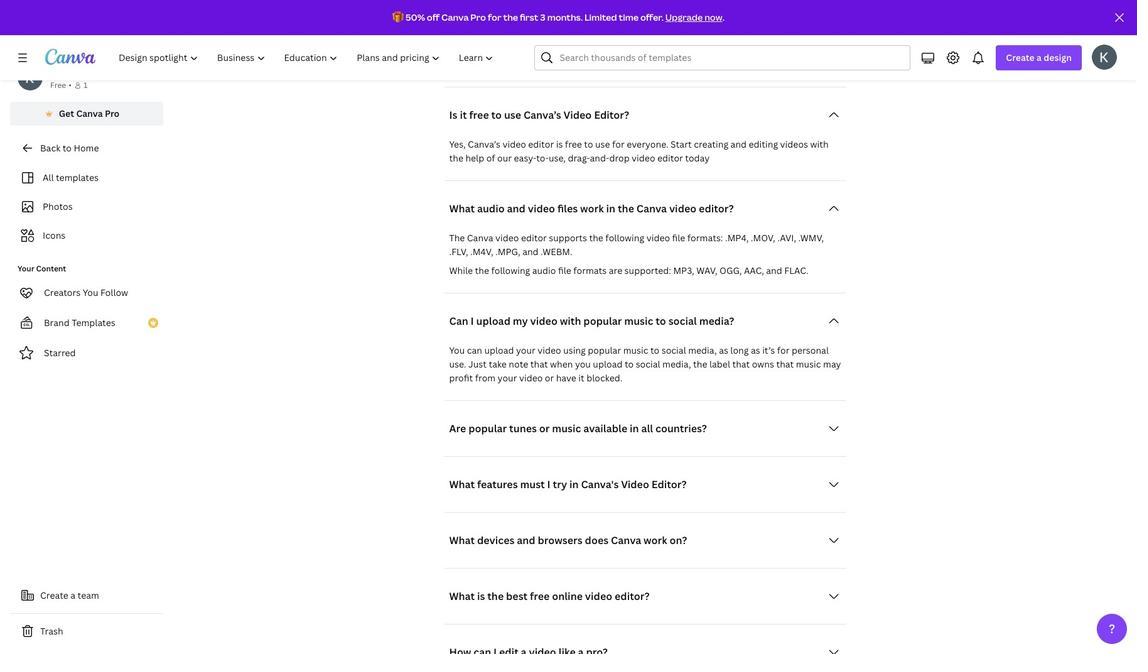 Task type: vqa. For each thing, say whether or not it's contained in the screenshot.
the Discover in the Discover 'button'
no



Task type: describe. For each thing, give the bounding box(es) containing it.
to inside yes, canva's video editor is free to use for everyone. start creating and editing videos with the help of our easy-to-use, drag-and-drop video editor today
[[585, 138, 594, 150]]

1 vertical spatial following
[[492, 264, 531, 276]]

media?
[[700, 314, 735, 328]]

following inside the canva video editor supports the following video file formats: .mp4, .mov, .avi, .wmv, .flv, .m4v, .mpg, and .webm.
[[606, 232, 645, 244]]

starred link
[[10, 341, 163, 366]]

Search search field
[[560, 46, 903, 70]]

0 vertical spatial your
[[516, 344, 536, 356]]

long
[[731, 344, 749, 356]]

can
[[467, 344, 483, 356]]

yes,
[[450, 138, 466, 150]]

a for design
[[1037, 52, 1042, 63]]

is inside yes, canva's video editor is free to use for everyone. start creating and editing videos with the help of our easy-to-use, drag-and-drop video editor today
[[556, 138, 563, 150]]

to inside dropdown button
[[656, 314, 667, 328]]

0 horizontal spatial you
[[83, 287, 98, 298]]

the down .m4v,
[[475, 264, 489, 276]]

video down 'note'
[[520, 372, 543, 384]]

what is the best free online video editor?
[[450, 589, 650, 603]]

all
[[43, 172, 54, 183]]

videos
[[781, 138, 809, 150]]

and inside yes, canva's video editor is free to use for everyone. start creating and editing videos with the help of our easy-to-use, drag-and-drop video editor today
[[731, 138, 747, 150]]

video inside dropdown button
[[622, 477, 650, 491]]

drop
[[610, 152, 630, 164]]

try
[[553, 477, 568, 491]]

social for media,
[[662, 344, 687, 356]]

your for your questions, answered
[[518, 55, 564, 82]]

are
[[450, 421, 466, 435]]

of
[[487, 152, 496, 164]]

are popular tunes or music available in all countries? button
[[445, 416, 847, 441]]

formats:
[[688, 232, 724, 244]]

0 vertical spatial media,
[[689, 344, 717, 356]]

create a design
[[1007, 52, 1073, 63]]

free
[[50, 80, 66, 90]]

with inside dropdown button
[[560, 314, 582, 328]]

create a team button
[[10, 583, 163, 608]]

creators you follow
[[44, 287, 128, 298]]

follow
[[101, 287, 128, 298]]

editor? inside dropdown button
[[652, 477, 687, 491]]

must
[[521, 477, 545, 491]]

aac,
[[745, 264, 765, 276]]

limited
[[585, 11, 617, 23]]

free inside what is the best free online video editor? dropdown button
[[530, 589, 550, 603]]

when
[[550, 358, 573, 370]]

what is the best free online video editor? button
[[445, 584, 847, 609]]

online
[[552, 589, 583, 603]]

it inside you can upload your video using popular music to social media, as long as it's for personal use. just take note that when you upload to social media, the label that owns that music may profit from your video or have it blocked.
[[579, 372, 585, 384]]

all templates
[[43, 172, 99, 183]]

2 as from the left
[[751, 344, 761, 356]]

months.
[[548, 11, 583, 23]]

or inside you can upload your video using popular music to social media, as long as it's for personal use. just take note that when you upload to social media, the label that owns that music may profit from your video or have it blocked.
[[545, 372, 554, 384]]

photos
[[43, 200, 73, 212]]

get canva pro
[[59, 107, 120, 119]]

what devices and browsers does canva work on?
[[450, 533, 688, 547]]

for inside yes, canva's video editor is free to use for everyone. start creating and editing videos with the help of our easy-to-use, drag-and-drop video editor today
[[613, 138, 625, 150]]

just
[[469, 358, 487, 370]]

video inside dropdown button
[[564, 108, 592, 122]]

are popular tunes or music available in all countries?
[[450, 421, 707, 435]]

free inside yes, canva's video editor is free to use for everyone. start creating and editing videos with the help of our easy-to-use, drag-and-drop video editor today
[[565, 138, 582, 150]]

to inside dropdown button
[[492, 108, 502, 122]]

our
[[498, 152, 512, 164]]

design
[[1044, 52, 1073, 63]]

content
[[36, 263, 66, 274]]

3
[[541, 11, 546, 23]]

create for create a design
[[1007, 52, 1035, 63]]

can i upload my video with popular music to social media? button
[[445, 308, 847, 334]]

you inside you can upload your video using popular music to social media, as long as it's for personal use. just take note that when you upload to social media, the label that owns that music may profit from your video or have it blocked.
[[450, 344, 465, 356]]

and inside the canva video editor supports the following video file formats: .mp4, .mov, .avi, .wmv, .flv, .m4v, .mpg, and .webm.
[[523, 246, 539, 257]]

and up .mpg,
[[507, 202, 526, 215]]

it's
[[763, 344, 776, 356]]

your for your content
[[18, 263, 34, 274]]

can i upload my video with popular music to social media?
[[450, 314, 735, 328]]

canva inside the canva video editor supports the following video file formats: .mp4, .mov, .avi, .wmv, .flv, .m4v, .mpg, and .webm.
[[467, 232, 494, 244]]

the inside you can upload your video using popular music to social media, as long as it's for personal use. just take note that when you upload to social media, the label that owns that music may profit from your video or have it blocked.
[[694, 358, 708, 370]]

.wmv,
[[799, 232, 825, 244]]

brand templates
[[44, 317, 115, 329]]

1 horizontal spatial pro
[[471, 11, 486, 23]]

supports
[[549, 232, 588, 244]]

creating
[[694, 138, 729, 150]]

what for what features must i try in canva's video editor?
[[450, 477, 475, 491]]

popular for with
[[584, 314, 622, 328]]

.mp4,
[[726, 232, 749, 244]]

brand
[[44, 317, 70, 329]]

.m4v,
[[471, 246, 494, 257]]

available
[[584, 421, 628, 435]]

video up when
[[538, 344, 562, 356]]

and right aac,
[[767, 264, 783, 276]]

1 that from the left
[[531, 358, 548, 370]]

music left available
[[553, 421, 582, 435]]

formats
[[574, 264, 607, 276]]

0 vertical spatial editor?
[[699, 202, 734, 215]]

upgrade now button
[[666, 11, 723, 23]]

offer.
[[641, 11, 664, 23]]

have
[[557, 372, 577, 384]]

1 horizontal spatial audio
[[533, 264, 556, 276]]

work inside what devices and browsers does canva work on? dropdown button
[[644, 533, 668, 547]]

video down what audio and video files work in the canva video editor? dropdown button
[[647, 232, 671, 244]]

3 that from the left
[[777, 358, 794, 370]]

back
[[40, 142, 60, 154]]

help
[[466, 152, 485, 164]]

it inside is it free to use canva's video editor? dropdown button
[[460, 108, 467, 122]]

what for what is the best free online video editor?
[[450, 589, 475, 603]]

templates
[[56, 172, 99, 183]]

canva's inside is it free to use canva's video editor? dropdown button
[[524, 108, 562, 122]]

2 that from the left
[[733, 358, 750, 370]]

is
[[450, 108, 458, 122]]

1 vertical spatial your
[[498, 372, 517, 384]]

is it free to use canva's video editor? button
[[445, 102, 847, 127]]

using
[[564, 344, 586, 356]]

canva right does
[[611, 533, 642, 547]]

video up 'formats:'
[[670, 202, 697, 215]]

.avi,
[[778, 232, 797, 244]]

your content
[[18, 263, 66, 274]]

team
[[78, 589, 99, 601]]

everyone.
[[627, 138, 669, 150]]

what audio and video files work in the canva video editor?
[[450, 202, 734, 215]]

file inside the canva video editor supports the following video file formats: .mp4, .mov, .avi, .wmv, .flv, .m4v, .mpg, and .webm.
[[673, 232, 686, 244]]

video up 'our'
[[503, 138, 526, 150]]

🎁 50% off canva pro for the first 3 months. limited time offer. upgrade now .
[[393, 11, 725, 23]]

editor? inside dropdown button
[[595, 108, 630, 122]]

kendall parks image
[[1093, 45, 1118, 70]]

canva up the canva video editor supports the following video file formats: .mp4, .mov, .avi, .wmv, .flv, .m4v, .mpg, and .webm.
[[637, 202, 667, 215]]

.
[[723, 11, 725, 23]]

i inside can i upload my video with popular music to social media? dropdown button
[[471, 314, 474, 328]]

music up you can upload your video using popular music to social media, as long as it's for personal use. just take note that when you upload to social media, the label that owns that music may profit from your video or have it blocked. on the bottom of page
[[625, 314, 654, 328]]

2 vertical spatial social
[[636, 358, 661, 370]]

wav,
[[697, 264, 718, 276]]

flac.
[[785, 264, 809, 276]]

video up .mpg,
[[496, 232, 519, 244]]

get
[[59, 107, 74, 119]]

back to home
[[40, 142, 99, 154]]



Task type: locate. For each thing, give the bounding box(es) containing it.
work left on?
[[644, 533, 668, 547]]

editor for to
[[529, 138, 554, 150]]

.webm.
[[541, 246, 573, 257]]

use inside dropdown button
[[504, 108, 522, 122]]

the up the canva video editor supports the following video file formats: .mp4, .mov, .avi, .wmv, .flv, .m4v, .mpg, and .webm.
[[618, 202, 635, 215]]

create a design button
[[997, 45, 1083, 70]]

0 horizontal spatial editor?
[[595, 108, 630, 122]]

editor up .webm.
[[521, 232, 547, 244]]

devices
[[477, 533, 515, 547]]

0 vertical spatial work
[[581, 202, 604, 215]]

use inside yes, canva's video editor is free to use for everyone. start creating and editing videos with the help of our easy-to-use, drag-and-drop video editor today
[[596, 138, 611, 150]]

0 vertical spatial is
[[556, 138, 563, 150]]

2 horizontal spatial free
[[565, 138, 582, 150]]

that down long
[[733, 358, 750, 370]]

upload inside dropdown button
[[477, 314, 511, 328]]

0 vertical spatial following
[[606, 232, 645, 244]]

what left "best"
[[450, 589, 475, 603]]

the inside the canva video editor supports the following video file formats: .mp4, .mov, .avi, .wmv, .flv, .m4v, .mpg, and .webm.
[[590, 232, 604, 244]]

1 horizontal spatial i
[[548, 477, 551, 491]]

top level navigation element
[[111, 45, 505, 70]]

editor up to- on the top of the page
[[529, 138, 554, 150]]

2 horizontal spatial that
[[777, 358, 794, 370]]

0 horizontal spatial following
[[492, 264, 531, 276]]

1 horizontal spatial following
[[606, 232, 645, 244]]

video right canva's
[[622, 477, 650, 491]]

0 horizontal spatial with
[[560, 314, 582, 328]]

video right my
[[531, 314, 558, 328]]

the
[[450, 232, 465, 244]]

and right .mpg,
[[523, 246, 539, 257]]

1 horizontal spatial work
[[644, 533, 668, 547]]

or left have
[[545, 372, 554, 384]]

0 vertical spatial upload
[[477, 314, 511, 328]]

canva's
[[581, 477, 619, 491]]

for inside you can upload your video using popular music to social media, as long as it's for personal use. just take note that when you upload to social media, the label that owns that music may profit from your video or have it blocked.
[[778, 344, 790, 356]]

0 horizontal spatial audio
[[477, 202, 505, 215]]

to-
[[537, 152, 549, 164]]

0 horizontal spatial a
[[71, 589, 75, 601]]

what features must i try in canva's video editor? button
[[445, 472, 847, 497]]

in inside dropdown button
[[607, 202, 616, 215]]

the left "best"
[[488, 589, 504, 603]]

following down .mpg,
[[492, 264, 531, 276]]

create inside dropdown button
[[1007, 52, 1035, 63]]

what audio and video files work in the canva video editor? button
[[445, 196, 847, 221]]

audio down .webm.
[[533, 264, 556, 276]]

back to home link
[[10, 136, 163, 161]]

get canva pro button
[[10, 102, 163, 126]]

music down can i upload my video with popular music to social media? dropdown button
[[624, 344, 649, 356]]

and right devices
[[517, 533, 536, 547]]

use up and-
[[596, 138, 611, 150]]

a inside button
[[71, 589, 75, 601]]

is
[[556, 138, 563, 150], [477, 589, 485, 603]]

pro right the off
[[471, 11, 486, 23]]

it right is
[[460, 108, 467, 122]]

1 horizontal spatial is
[[556, 138, 563, 150]]

1 horizontal spatial file
[[673, 232, 686, 244]]

pro up "back to home" link
[[105, 107, 120, 119]]

1 vertical spatial create
[[40, 589, 68, 601]]

best
[[506, 589, 528, 603]]

0 horizontal spatial as
[[720, 344, 729, 356]]

0 horizontal spatial that
[[531, 358, 548, 370]]

media, left label
[[663, 358, 692, 370]]

while the following audio file formats are supported: mp3, wav, ogg, aac, and flac.
[[450, 264, 809, 276]]

all
[[642, 421, 654, 435]]

video down everyone.
[[632, 152, 656, 164]]

social for media?
[[669, 314, 697, 328]]

upload for your
[[485, 344, 514, 356]]

trash
[[40, 625, 63, 637]]

while
[[450, 264, 473, 276]]

create inside button
[[40, 589, 68, 601]]

2 vertical spatial in
[[570, 477, 579, 491]]

your questions, answered
[[518, 55, 773, 82]]

canva right the off
[[442, 11, 469, 23]]

for
[[488, 11, 502, 23], [613, 138, 625, 150], [778, 344, 790, 356]]

2 vertical spatial editor
[[521, 232, 547, 244]]

start
[[671, 138, 692, 150]]

supported:
[[625, 264, 672, 276]]

use up 'our'
[[504, 108, 522, 122]]

social inside dropdown button
[[669, 314, 697, 328]]

1 vertical spatial for
[[613, 138, 625, 150]]

with up using
[[560, 314, 582, 328]]

0 vertical spatial free
[[470, 108, 489, 122]]

i left try
[[548, 477, 551, 491]]

your
[[518, 55, 564, 82], [18, 263, 34, 274]]

is left "best"
[[477, 589, 485, 603]]

editor? down what devices and browsers does canva work on? dropdown button
[[615, 589, 650, 603]]

with inside yes, canva's video editor is free to use for everyone. start creating and editing videos with the help of our easy-to-use, drag-and-drop video editor today
[[811, 138, 829, 150]]

1 horizontal spatial your
[[518, 55, 564, 82]]

what up the
[[450, 202, 475, 215]]

0 vertical spatial editor?
[[595, 108, 630, 122]]

work right files
[[581, 202, 604, 215]]

upload up the take
[[485, 344, 514, 356]]

personal
[[50, 66, 88, 78]]

in left all
[[630, 421, 639, 435]]

0 horizontal spatial video
[[564, 108, 592, 122]]

canva's up to- on the top of the page
[[524, 108, 562, 122]]

features
[[477, 477, 518, 491]]

that right 'note'
[[531, 358, 548, 370]]

drag-
[[568, 152, 590, 164]]

audio inside dropdown button
[[477, 202, 505, 215]]

popular up you
[[588, 344, 622, 356]]

file
[[673, 232, 686, 244], [559, 264, 572, 276]]

1 horizontal spatial it
[[579, 372, 585, 384]]

1 vertical spatial i
[[548, 477, 551, 491]]

pro inside button
[[105, 107, 120, 119]]

editor down start
[[658, 152, 684, 164]]

in for the
[[607, 202, 616, 215]]

1 vertical spatial file
[[559, 264, 572, 276]]

the right supports
[[590, 232, 604, 244]]

your down the take
[[498, 372, 517, 384]]

1 horizontal spatial that
[[733, 358, 750, 370]]

0 vertical spatial i
[[471, 314, 474, 328]]

i right can
[[471, 314, 474, 328]]

icons link
[[18, 224, 156, 248]]

media, up label
[[689, 344, 717, 356]]

a for team
[[71, 589, 75, 601]]

upload left my
[[477, 314, 511, 328]]

what for what devices and browsers does canva work on?
[[450, 533, 475, 547]]

canva right get
[[76, 107, 103, 119]]

file down .webm.
[[559, 264, 572, 276]]

the down yes,
[[450, 152, 464, 164]]

what inside dropdown button
[[450, 477, 475, 491]]

1 horizontal spatial for
[[613, 138, 625, 150]]

free inside is it free to use canva's video editor? dropdown button
[[470, 108, 489, 122]]

0 vertical spatial file
[[673, 232, 686, 244]]

🎁
[[393, 11, 404, 23]]

blocked.
[[587, 372, 623, 384]]

editor for following
[[521, 232, 547, 244]]

0 horizontal spatial create
[[40, 589, 68, 601]]

editor? up on?
[[652, 477, 687, 491]]

1 vertical spatial audio
[[533, 264, 556, 276]]

1 vertical spatial popular
[[588, 344, 622, 356]]

0 vertical spatial or
[[545, 372, 554, 384]]

a left team
[[71, 589, 75, 601]]

mp3,
[[674, 264, 695, 276]]

0 horizontal spatial i
[[471, 314, 474, 328]]

the canva video editor supports the following video file formats: .mp4, .mov, .avi, .wmv, .flv, .m4v, .mpg, and .webm.
[[450, 232, 825, 257]]

0 vertical spatial it
[[460, 108, 467, 122]]

music down personal
[[797, 358, 822, 370]]

editor inside the canva video editor supports the following video file formats: .mp4, .mov, .avi, .wmv, .flv, .m4v, .mpg, and .webm.
[[521, 232, 547, 244]]

.mpg,
[[496, 246, 521, 257]]

all templates link
[[18, 166, 156, 190]]

social
[[669, 314, 697, 328], [662, 344, 687, 356], [636, 358, 661, 370]]

free right "best"
[[530, 589, 550, 603]]

0 horizontal spatial canva's
[[468, 138, 501, 150]]

2 vertical spatial upload
[[593, 358, 623, 370]]

is up use,
[[556, 138, 563, 150]]

None search field
[[535, 45, 911, 70]]

1 vertical spatial video
[[622, 477, 650, 491]]

starred
[[44, 347, 76, 359]]

popular for using
[[588, 344, 622, 356]]

use.
[[450, 358, 467, 370]]

upload up blocked.
[[593, 358, 623, 370]]

on?
[[670, 533, 688, 547]]

media,
[[689, 344, 717, 356], [663, 358, 692, 370]]

templates
[[72, 317, 115, 329]]

1 vertical spatial in
[[630, 421, 639, 435]]

the left label
[[694, 358, 708, 370]]

1 horizontal spatial free
[[530, 589, 550, 603]]

trash link
[[10, 619, 163, 644]]

0 vertical spatial for
[[488, 11, 502, 23]]

yes, canva's video editor is free to use for everyone. start creating and editing videos with the help of our easy-to-use, drag-and-drop video editor today
[[450, 138, 829, 164]]

1 vertical spatial pro
[[105, 107, 120, 119]]

popular right are
[[469, 421, 507, 435]]

0 horizontal spatial pro
[[105, 107, 120, 119]]

for right it's on the bottom right of the page
[[778, 344, 790, 356]]

video up drag-
[[564, 108, 592, 122]]

0 vertical spatial popular
[[584, 314, 622, 328]]

free up drag-
[[565, 138, 582, 150]]

editor
[[529, 138, 554, 150], [658, 152, 684, 164], [521, 232, 547, 244]]

upload
[[477, 314, 511, 328], [485, 344, 514, 356], [593, 358, 623, 370]]

1 horizontal spatial in
[[607, 202, 616, 215]]

free
[[470, 108, 489, 122], [565, 138, 582, 150], [530, 589, 550, 603]]

upgrade
[[666, 11, 703, 23]]

in for all
[[630, 421, 639, 435]]

0 vertical spatial pro
[[471, 11, 486, 23]]

video inside dropdown button
[[531, 314, 558, 328]]

that
[[531, 358, 548, 370], [733, 358, 750, 370], [777, 358, 794, 370]]

canva up .m4v,
[[467, 232, 494, 244]]

0 vertical spatial create
[[1007, 52, 1035, 63]]

you
[[575, 358, 591, 370]]

your left the content
[[18, 263, 34, 274]]

2 vertical spatial popular
[[469, 421, 507, 435]]

audio
[[477, 202, 505, 215], [533, 264, 556, 276]]

0 vertical spatial with
[[811, 138, 829, 150]]

1
[[83, 80, 88, 90]]

or inside dropdown button
[[540, 421, 550, 435]]

is inside dropdown button
[[477, 589, 485, 603]]

0 vertical spatial you
[[83, 287, 98, 298]]

1 horizontal spatial a
[[1037, 52, 1042, 63]]

a inside dropdown button
[[1037, 52, 1042, 63]]

you left follow
[[83, 287, 98, 298]]

from
[[475, 372, 496, 384]]

1 horizontal spatial with
[[811, 138, 829, 150]]

in inside dropdown button
[[570, 477, 579, 491]]

1 horizontal spatial as
[[751, 344, 761, 356]]

•
[[69, 80, 72, 90]]

ogg,
[[720, 264, 742, 276]]

0 horizontal spatial free
[[470, 108, 489, 122]]

1 horizontal spatial video
[[622, 477, 650, 491]]

my
[[513, 314, 528, 328]]

.flv,
[[450, 246, 468, 257]]

file left 'formats:'
[[673, 232, 686, 244]]

1 vertical spatial media,
[[663, 358, 692, 370]]

in
[[607, 202, 616, 215], [630, 421, 639, 435], [570, 477, 579, 491]]

it down you
[[579, 372, 585, 384]]

.mov,
[[751, 232, 776, 244]]

create left design
[[1007, 52, 1035, 63]]

0 vertical spatial social
[[669, 314, 697, 328]]

the inside yes, canva's video editor is free to use for everyone. start creating and editing videos with the help of our easy-to-use, drag-and-drop video editor today
[[450, 152, 464, 164]]

0 vertical spatial a
[[1037, 52, 1042, 63]]

1 vertical spatial with
[[560, 314, 582, 328]]

and left editing
[[731, 138, 747, 150]]

to
[[492, 108, 502, 122], [585, 138, 594, 150], [63, 142, 72, 154], [656, 314, 667, 328], [651, 344, 660, 356], [625, 358, 634, 370]]

what left features
[[450, 477, 475, 491]]

what
[[450, 202, 475, 215], [450, 477, 475, 491], [450, 533, 475, 547], [450, 589, 475, 603]]

personal
[[792, 344, 829, 356]]

upload for my
[[477, 314, 511, 328]]

audio up .m4v,
[[477, 202, 505, 215]]

in inside dropdown button
[[630, 421, 639, 435]]

what for what audio and video files work in the canva video editor?
[[450, 202, 475, 215]]

video left files
[[528, 202, 556, 215]]

0 vertical spatial in
[[607, 202, 616, 215]]

or right tunes
[[540, 421, 550, 435]]

popular
[[584, 314, 622, 328], [588, 344, 622, 356], [469, 421, 507, 435]]

1 vertical spatial editor
[[658, 152, 684, 164]]

1 vertical spatial you
[[450, 344, 465, 356]]

for left first
[[488, 11, 502, 23]]

create
[[1007, 52, 1035, 63], [40, 589, 68, 601]]

creators
[[44, 287, 81, 298]]

canva's up the of
[[468, 138, 501, 150]]

2 horizontal spatial in
[[630, 421, 639, 435]]

with right videos
[[811, 138, 829, 150]]

canva inside button
[[76, 107, 103, 119]]

create a team
[[40, 589, 99, 601]]

0 horizontal spatial it
[[460, 108, 467, 122]]

0 horizontal spatial your
[[18, 263, 34, 274]]

tunes
[[510, 421, 537, 435]]

i inside 'what features must i try in canva's video editor?' dropdown button
[[548, 477, 551, 491]]

1 horizontal spatial editor?
[[652, 477, 687, 491]]

1 vertical spatial free
[[565, 138, 582, 150]]

may
[[824, 358, 842, 370]]

popular up using
[[584, 314, 622, 328]]

what left devices
[[450, 533, 475, 547]]

work inside what audio and video files work in the canva video editor? dropdown button
[[581, 202, 604, 215]]

1 vertical spatial is
[[477, 589, 485, 603]]

1 vertical spatial social
[[662, 344, 687, 356]]

1 vertical spatial or
[[540, 421, 550, 435]]

take
[[489, 358, 507, 370]]

and-
[[590, 152, 610, 164]]

1 vertical spatial your
[[18, 263, 34, 274]]

1 vertical spatial editor?
[[652, 477, 687, 491]]

now
[[705, 11, 723, 23]]

your up is it free to use canva's video editor?
[[518, 55, 564, 82]]

1 horizontal spatial editor?
[[699, 202, 734, 215]]

editing
[[749, 138, 779, 150]]

1 horizontal spatial you
[[450, 344, 465, 356]]

editor? up 'formats:'
[[699, 202, 734, 215]]

2 horizontal spatial for
[[778, 344, 790, 356]]

0 vertical spatial canva's
[[524, 108, 562, 122]]

editor? up drop at the right top of the page
[[595, 108, 630, 122]]

in right try
[[570, 477, 579, 491]]

2 what from the top
[[450, 477, 475, 491]]

1 vertical spatial canva's
[[468, 138, 501, 150]]

that right 'owns'
[[777, 358, 794, 370]]

video right "online"
[[586, 589, 613, 603]]

3 what from the top
[[450, 533, 475, 547]]

use,
[[549, 152, 566, 164]]

0 horizontal spatial file
[[559, 264, 572, 276]]

1 what from the top
[[450, 202, 475, 215]]

are
[[609, 264, 623, 276]]

1 as from the left
[[720, 344, 729, 356]]

following up the while the following audio file formats are supported: mp3, wav, ogg, aac, and flac.
[[606, 232, 645, 244]]

1 horizontal spatial use
[[596, 138, 611, 150]]

0 horizontal spatial editor?
[[615, 589, 650, 603]]

free right is
[[470, 108, 489, 122]]

popular inside you can upload your video using popular music to social media, as long as it's for personal use. just take note that when you upload to social media, the label that owns that music may profit from your video or have it blocked.
[[588, 344, 622, 356]]

owns
[[753, 358, 775, 370]]

your up 'note'
[[516, 344, 536, 356]]

free •
[[50, 80, 72, 90]]

does
[[585, 533, 609, 547]]

2 vertical spatial free
[[530, 589, 550, 603]]

editor?
[[699, 202, 734, 215], [615, 589, 650, 603]]

0 horizontal spatial is
[[477, 589, 485, 603]]

1 vertical spatial upload
[[485, 344, 514, 356]]

for up drop at the right top of the page
[[613, 138, 625, 150]]

as up label
[[720, 344, 729, 356]]

4 what from the top
[[450, 589, 475, 603]]

1 vertical spatial use
[[596, 138, 611, 150]]

1 horizontal spatial canva's
[[524, 108, 562, 122]]

as left it's on the bottom right of the page
[[751, 344, 761, 356]]

a
[[1037, 52, 1042, 63], [71, 589, 75, 601]]

create left team
[[40, 589, 68, 601]]

the left first
[[504, 11, 518, 23]]

in right files
[[607, 202, 616, 215]]

a left design
[[1037, 52, 1042, 63]]

create for create a team
[[40, 589, 68, 601]]

0 vertical spatial use
[[504, 108, 522, 122]]

0 horizontal spatial for
[[488, 11, 502, 23]]

you up 'use.'
[[450, 344, 465, 356]]

answered
[[676, 55, 773, 82]]

canva's inside yes, canva's video editor is free to use for everyone. start creating and editing videos with the help of our easy-to-use, drag-and-drop video editor today
[[468, 138, 501, 150]]

0 horizontal spatial work
[[581, 202, 604, 215]]

music
[[625, 314, 654, 328], [624, 344, 649, 356], [797, 358, 822, 370], [553, 421, 582, 435]]



